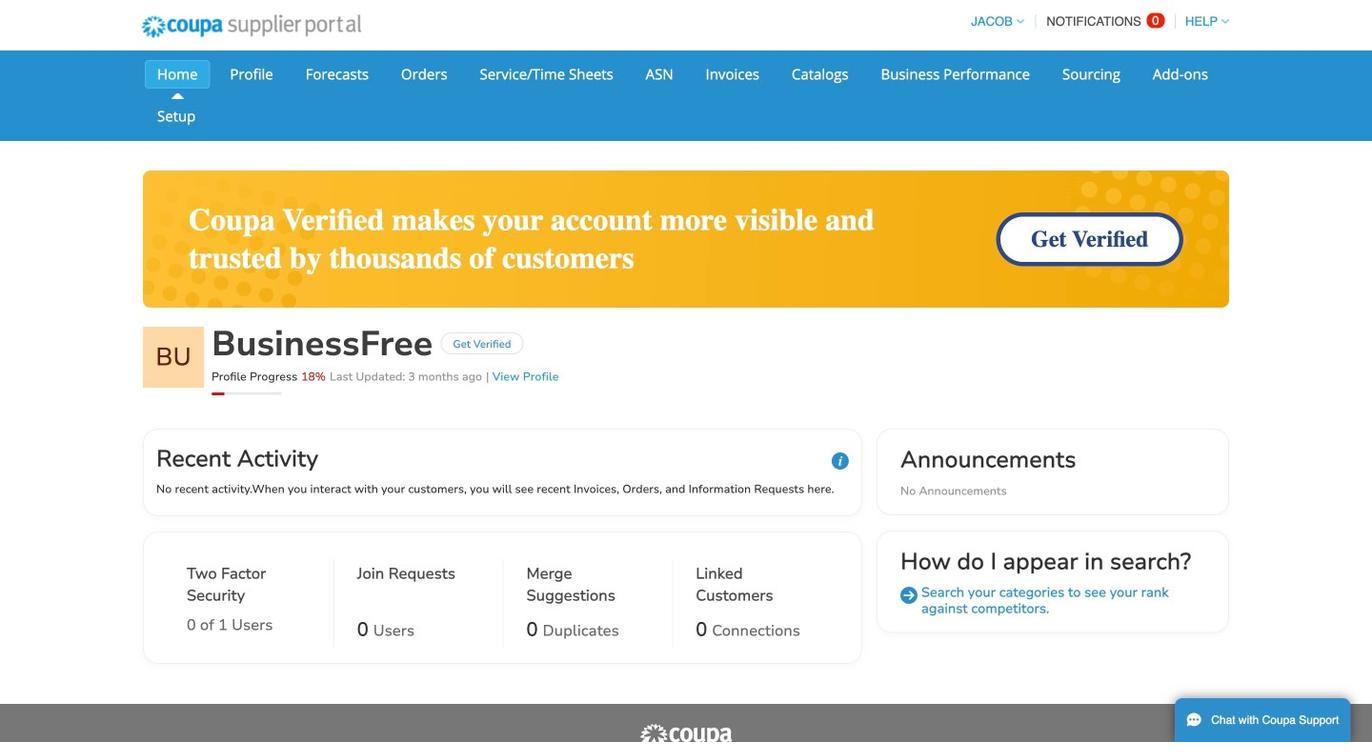 Task type: locate. For each thing, give the bounding box(es) containing it.
arrowcircleright image
[[901, 587, 918, 604]]

navigation
[[963, 3, 1230, 40]]

1 vertical spatial coupa supplier portal image
[[639, 724, 734, 743]]

0 horizontal spatial coupa supplier portal image
[[129, 3, 374, 51]]

coupa supplier portal image
[[129, 3, 374, 51], [639, 724, 734, 743]]

additional information image
[[832, 453, 849, 470]]

0 vertical spatial coupa supplier portal image
[[129, 3, 374, 51]]



Task type: vqa. For each thing, say whether or not it's contained in the screenshot.
Add
no



Task type: describe. For each thing, give the bounding box(es) containing it.
bu image
[[143, 327, 204, 388]]

1 horizontal spatial coupa supplier portal image
[[639, 724, 734, 743]]



